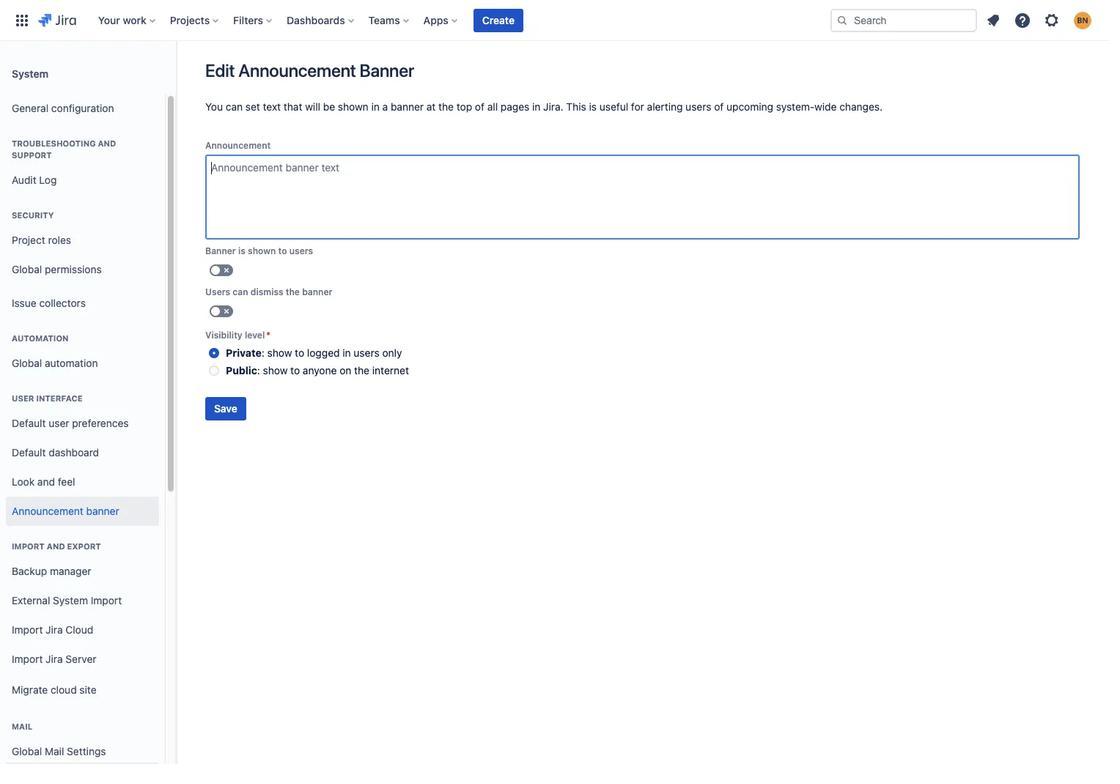 Task type: describe. For each thing, give the bounding box(es) containing it.
will
[[305, 100, 320, 113]]

dashboards button
[[282, 8, 360, 32]]

manager
[[50, 565, 91, 577]]

jira for cloud
[[46, 624, 63, 636]]

issue
[[12, 297, 36, 309]]

default dashboard
[[12, 446, 99, 459]]

1 of from the left
[[475, 100, 485, 113]]

0 vertical spatial banner
[[360, 60, 414, 81]]

default for default user preferences
[[12, 417, 46, 429]]

migrate cloud site
[[12, 684, 97, 696]]

project roles link
[[6, 226, 159, 255]]

create button
[[474, 8, 523, 32]]

external system import
[[12, 594, 122, 607]]

and for look
[[37, 476, 55, 488]]

external system import link
[[6, 587, 159, 616]]

jira for server
[[46, 653, 63, 665]]

backup
[[12, 565, 47, 577]]

log
[[39, 173, 57, 186]]

troubleshooting and support group
[[6, 123, 159, 199]]

for
[[631, 100, 644, 113]]

issue collectors link
[[6, 289, 159, 318]]

upcoming
[[727, 100, 774, 113]]

that
[[284, 100, 302, 113]]

edit
[[205, 60, 235, 81]]

filters button
[[229, 8, 278, 32]]

server
[[66, 653, 96, 665]]

automation group
[[6, 318, 159, 383]]

export
[[67, 542, 101, 551]]

2 of from the left
[[714, 100, 724, 113]]

logged
[[307, 347, 340, 359]]

global for global automation
[[12, 357, 42, 369]]

primary element
[[9, 0, 831, 41]]

automation
[[45, 357, 98, 369]]

2 horizontal spatial the
[[439, 100, 454, 113]]

set
[[245, 100, 260, 113]]

*
[[266, 330, 271, 341]]

text
[[263, 100, 281, 113]]

import for import jira server
[[12, 653, 43, 665]]

migrate
[[12, 684, 48, 696]]

look and feel link
[[6, 468, 159, 497]]

the inside option group
[[354, 364, 370, 377]]

global for global permissions
[[12, 263, 42, 275]]

to for users
[[278, 246, 287, 257]]

preferences
[[72, 417, 129, 429]]

users inside option group
[[354, 347, 380, 359]]

default user preferences
[[12, 417, 129, 429]]

look and feel
[[12, 476, 75, 488]]

audit
[[12, 173, 36, 186]]

audit log
[[12, 173, 57, 186]]

can for set
[[226, 100, 243, 113]]

apps
[[424, 14, 449, 26]]

import and export group
[[6, 526, 159, 711]]

public : show to anyone on the internet
[[226, 364, 409, 377]]

show for public
[[263, 364, 288, 377]]

1 vertical spatial the
[[286, 287, 300, 298]]

2 horizontal spatial in
[[532, 100, 541, 113]]

look
[[12, 476, 35, 488]]

at
[[427, 100, 436, 113]]

1 horizontal spatial is
[[589, 100, 597, 113]]

alerting
[[647, 100, 683, 113]]

system inside import and export group
[[53, 594, 88, 607]]

filters
[[233, 14, 263, 26]]

teams button
[[364, 8, 415, 32]]

1 vertical spatial banner
[[302, 287, 332, 298]]

import for import and export
[[12, 542, 45, 551]]

permissions
[[45, 263, 102, 275]]

a
[[382, 100, 388, 113]]

: for public
[[257, 364, 260, 377]]

global permissions link
[[6, 255, 159, 284]]

0 horizontal spatial in
[[343, 347, 351, 359]]

import jira cloud
[[12, 624, 93, 636]]

changes.
[[840, 100, 883, 113]]

roles
[[48, 234, 71, 246]]

on
[[340, 364, 351, 377]]

user interface group
[[6, 378, 159, 531]]

to for logged
[[295, 347, 304, 359]]

audit log link
[[6, 166, 159, 195]]

migrate cloud site link
[[6, 675, 159, 707]]

level
[[245, 330, 265, 341]]

default dashboard link
[[6, 438, 159, 468]]

system-
[[776, 100, 815, 113]]

your
[[98, 14, 120, 26]]

anyone
[[303, 364, 337, 377]]

show for private
[[267, 347, 292, 359]]

jira.
[[543, 100, 564, 113]]

create
[[482, 14, 515, 26]]

internet
[[372, 364, 409, 377]]

announcement banner
[[12, 505, 119, 517]]

configuration
[[51, 102, 114, 114]]

0 horizontal spatial banner
[[205, 246, 236, 257]]

sidebar navigation image
[[160, 59, 192, 88]]

cloud
[[66, 624, 93, 636]]

your work
[[98, 14, 146, 26]]

general
[[12, 102, 49, 114]]

your profile and settings image
[[1074, 11, 1092, 29]]

you
[[205, 100, 223, 113]]

none radio inside option group
[[209, 348, 219, 359]]

appswitcher icon image
[[13, 11, 31, 29]]

users
[[205, 287, 230, 298]]

settings
[[67, 745, 106, 758]]

none radio inside option group
[[209, 366, 219, 376]]

project roles
[[12, 234, 71, 246]]

external
[[12, 594, 50, 607]]

general configuration link
[[6, 94, 159, 123]]

dashboard
[[49, 446, 99, 459]]



Task type: locate. For each thing, give the bounding box(es) containing it.
dismiss
[[251, 287, 283, 298]]

option group
[[205, 345, 1080, 380]]

default inside default user preferences link
[[12, 417, 46, 429]]

import jira server link
[[6, 645, 159, 675]]

and inside troubleshooting and support
[[98, 139, 116, 148]]

the right on
[[354, 364, 370, 377]]

pages
[[501, 100, 530, 113]]

0 vertical spatial to
[[278, 246, 287, 257]]

banner
[[360, 60, 414, 81], [205, 246, 236, 257]]

private
[[226, 347, 262, 359]]

jira image
[[38, 11, 76, 29], [38, 11, 76, 29]]

public
[[226, 364, 257, 377]]

and
[[98, 139, 116, 148], [37, 476, 55, 488], [47, 542, 65, 551]]

0 vertical spatial jira
[[46, 624, 63, 636]]

security group
[[6, 195, 159, 289]]

the
[[439, 100, 454, 113], [286, 287, 300, 298], [354, 364, 370, 377]]

: down private
[[257, 364, 260, 377]]

announcement for announcement banner
[[12, 505, 83, 517]]

import up migrate
[[12, 653, 43, 665]]

1 horizontal spatial of
[[714, 100, 724, 113]]

in
[[371, 100, 380, 113], [532, 100, 541, 113], [343, 347, 351, 359]]

1 horizontal spatial the
[[354, 364, 370, 377]]

mail left 'settings'
[[45, 745, 64, 758]]

of
[[475, 100, 485, 113], [714, 100, 724, 113]]

announcement
[[238, 60, 356, 81], [205, 140, 271, 151], [12, 505, 83, 517]]

save button
[[205, 397, 246, 421]]

automation
[[12, 334, 69, 343]]

and up backup manager
[[47, 542, 65, 551]]

banner right the a
[[391, 100, 424, 113]]

work
[[123, 14, 146, 26]]

cloud
[[51, 684, 77, 696]]

in left jira.
[[532, 100, 541, 113]]

this
[[566, 100, 586, 113]]

banner containing your work
[[0, 0, 1109, 41]]

backup manager
[[12, 565, 91, 577]]

feel
[[58, 476, 75, 488]]

shown
[[338, 100, 369, 113], [248, 246, 276, 257]]

is
[[589, 100, 597, 113], [238, 246, 246, 257]]

1 vertical spatial to
[[295, 347, 304, 359]]

your work button
[[94, 8, 161, 32]]

default for default dashboard
[[12, 446, 46, 459]]

1 vertical spatial system
[[53, 594, 88, 607]]

banner down 'look and feel' 'link'
[[86, 505, 119, 517]]

banner up the a
[[360, 60, 414, 81]]

0 vertical spatial global
[[12, 263, 42, 275]]

visibility level *
[[205, 330, 271, 341]]

users left only
[[354, 347, 380, 359]]

global automation
[[12, 357, 98, 369]]

to
[[278, 246, 287, 257], [295, 347, 304, 359], [290, 364, 300, 377]]

0 vertical spatial users
[[686, 100, 712, 113]]

banner
[[0, 0, 1109, 41]]

banner up the users
[[205, 246, 236, 257]]

1 global from the top
[[12, 263, 42, 275]]

teams
[[369, 14, 400, 26]]

banner inside user interface group
[[86, 505, 119, 517]]

of left all at the top left
[[475, 100, 485, 113]]

security
[[12, 210, 54, 220]]

import for import jira cloud
[[12, 624, 43, 636]]

can for dismiss
[[233, 287, 248, 298]]

2 vertical spatial to
[[290, 364, 300, 377]]

3 global from the top
[[12, 745, 42, 758]]

2 horizontal spatial users
[[686, 100, 712, 113]]

1 vertical spatial shown
[[248, 246, 276, 257]]

mail group
[[6, 707, 159, 765]]

0 vertical spatial the
[[439, 100, 454, 113]]

default user preferences link
[[6, 409, 159, 438]]

2 vertical spatial global
[[12, 745, 42, 758]]

1 horizontal spatial users
[[354, 347, 380, 359]]

global mail settings link
[[6, 738, 159, 765]]

global permissions
[[12, 263, 102, 275]]

jira left server
[[46, 653, 63, 665]]

1 horizontal spatial system
[[53, 594, 88, 607]]

settings image
[[1043, 11, 1061, 29]]

:
[[262, 347, 265, 359], [257, 364, 260, 377]]

shown right the be
[[338, 100, 369, 113]]

import down backup manager link
[[91, 594, 122, 607]]

0 horizontal spatial :
[[257, 364, 260, 377]]

0 vertical spatial is
[[589, 100, 597, 113]]

banner right dismiss
[[302, 287, 332, 298]]

Announcement text field
[[205, 155, 1080, 240]]

users up users can dismiss the banner
[[289, 246, 313, 257]]

search image
[[837, 14, 848, 26]]

system down manager
[[53, 594, 88, 607]]

projects button
[[165, 8, 224, 32]]

private : show to logged in users only
[[226, 347, 402, 359]]

None radio
[[209, 366, 219, 376]]

save
[[214, 403, 237, 415]]

0 vertical spatial and
[[98, 139, 116, 148]]

mail down migrate
[[12, 722, 33, 732]]

default inside default dashboard link
[[12, 446, 46, 459]]

0 vertical spatial mail
[[12, 722, 33, 732]]

announcement down set
[[205, 140, 271, 151]]

1 horizontal spatial in
[[371, 100, 380, 113]]

default up look
[[12, 446, 46, 459]]

announcement for announcement
[[205, 140, 271, 151]]

announcement up that
[[238, 60, 356, 81]]

0 vertical spatial announcement
[[238, 60, 356, 81]]

default
[[12, 417, 46, 429], [12, 446, 46, 459]]

site
[[80, 684, 97, 696]]

user interface
[[12, 394, 83, 403]]

to left the "logged" on the left top of the page
[[295, 347, 304, 359]]

help image
[[1014, 11, 1032, 29]]

troubleshooting and support
[[12, 139, 116, 160]]

apps button
[[419, 8, 463, 32]]

support
[[12, 150, 52, 160]]

and down general configuration "link"
[[98, 139, 116, 148]]

interface
[[36, 394, 83, 403]]

of left upcoming
[[714, 100, 724, 113]]

0 horizontal spatial the
[[286, 287, 300, 298]]

to for anyone
[[290, 364, 300, 377]]

import and export
[[12, 542, 101, 551]]

and for import
[[47, 542, 65, 551]]

0 horizontal spatial users
[[289, 246, 313, 257]]

global
[[12, 263, 42, 275], [12, 357, 42, 369], [12, 745, 42, 758]]

banner is shown to users
[[205, 246, 313, 257]]

jira
[[46, 624, 63, 636], [46, 653, 63, 665]]

the right at
[[439, 100, 454, 113]]

backup manager link
[[6, 557, 159, 587]]

1 vertical spatial users
[[289, 246, 313, 257]]

system
[[12, 67, 48, 80], [53, 594, 88, 607]]

0 vertical spatial show
[[267, 347, 292, 359]]

: for private
[[262, 347, 265, 359]]

1 horizontal spatial banner
[[360, 60, 414, 81]]

0 vertical spatial default
[[12, 417, 46, 429]]

2 vertical spatial announcement
[[12, 505, 83, 517]]

1 horizontal spatial banner
[[302, 287, 332, 298]]

2 default from the top
[[12, 446, 46, 459]]

mail
[[12, 722, 33, 732], [45, 745, 64, 758]]

1 vertical spatial is
[[238, 246, 246, 257]]

1 vertical spatial announcement
[[205, 140, 271, 151]]

global inside automation group
[[12, 357, 42, 369]]

in left the a
[[371, 100, 380, 113]]

0 vertical spatial can
[[226, 100, 243, 113]]

the right dismiss
[[286, 287, 300, 298]]

1 default from the top
[[12, 417, 46, 429]]

global down automation
[[12, 357, 42, 369]]

2 vertical spatial banner
[[86, 505, 119, 517]]

is right this
[[589, 100, 597, 113]]

2 vertical spatial users
[[354, 347, 380, 359]]

edit announcement banner
[[205, 60, 414, 81]]

top
[[457, 100, 472, 113]]

1 vertical spatial :
[[257, 364, 260, 377]]

import down external
[[12, 624, 43, 636]]

announcement down the look and feel
[[12, 505, 83, 517]]

0 horizontal spatial system
[[12, 67, 48, 80]]

1 vertical spatial global
[[12, 357, 42, 369]]

global mail settings
[[12, 745, 106, 758]]

is up users can dismiss the banner
[[238, 246, 246, 257]]

only
[[382, 347, 402, 359]]

0 vertical spatial shown
[[338, 100, 369, 113]]

global left 'settings'
[[12, 745, 42, 758]]

users can dismiss the banner
[[205, 287, 332, 298]]

notifications image
[[985, 11, 1002, 29]]

option group containing private
[[205, 345, 1080, 380]]

users right alerting
[[686, 100, 712, 113]]

1 vertical spatial mail
[[45, 745, 64, 758]]

1 horizontal spatial :
[[262, 347, 265, 359]]

and left feel
[[37, 476, 55, 488]]

0 horizontal spatial of
[[475, 100, 485, 113]]

0 vertical spatial system
[[12, 67, 48, 80]]

0 vertical spatial banner
[[391, 100, 424, 113]]

0 horizontal spatial is
[[238, 246, 246, 257]]

show
[[267, 347, 292, 359], [263, 364, 288, 377]]

0 vertical spatial :
[[262, 347, 265, 359]]

global for global mail settings
[[12, 745, 42, 758]]

2 horizontal spatial banner
[[391, 100, 424, 113]]

visibility
[[205, 330, 243, 341]]

user
[[49, 417, 69, 429]]

0 horizontal spatial banner
[[86, 505, 119, 517]]

1 horizontal spatial mail
[[45, 745, 64, 758]]

system up general
[[12, 67, 48, 80]]

and inside 'link'
[[37, 476, 55, 488]]

announcement inside user interface group
[[12, 505, 83, 517]]

user
[[12, 394, 34, 403]]

2 jira from the top
[[46, 653, 63, 665]]

and for troubleshooting
[[98, 139, 116, 148]]

project
[[12, 234, 45, 246]]

default down 'user'
[[12, 417, 46, 429]]

1 vertical spatial default
[[12, 446, 46, 459]]

collectors
[[39, 297, 86, 309]]

global inside security group
[[12, 263, 42, 275]]

announcement banner link
[[6, 497, 159, 526]]

1 jira from the top
[[46, 624, 63, 636]]

to up users can dismiss the banner
[[278, 246, 287, 257]]

1 vertical spatial can
[[233, 287, 248, 298]]

you can set text that will be shown in a banner at the top of all pages in jira. this is useful for alerting users of upcoming system-wide changes.
[[205, 100, 883, 113]]

1 horizontal spatial shown
[[338, 100, 369, 113]]

be
[[323, 100, 335, 113]]

Search field
[[831, 8, 977, 32]]

shown up dismiss
[[248, 246, 276, 257]]

global inside "mail" group
[[12, 745, 42, 758]]

: down level
[[262, 347, 265, 359]]

general configuration
[[12, 102, 114, 114]]

useful
[[600, 100, 628, 113]]

in up on
[[343, 347, 351, 359]]

global down project
[[12, 263, 42, 275]]

None radio
[[209, 348, 219, 359]]

jira left cloud
[[46, 624, 63, 636]]

dashboards
[[287, 14, 345, 26]]

2 global from the top
[[12, 357, 42, 369]]

show down *
[[267, 347, 292, 359]]

0 horizontal spatial mail
[[12, 722, 33, 732]]

2 vertical spatial and
[[47, 542, 65, 551]]

to left anyone
[[290, 364, 300, 377]]

issue collectors
[[12, 297, 86, 309]]

1 vertical spatial and
[[37, 476, 55, 488]]

import up 'backup'
[[12, 542, 45, 551]]

1 vertical spatial jira
[[46, 653, 63, 665]]

can right the users
[[233, 287, 248, 298]]

1 vertical spatial banner
[[205, 246, 236, 257]]

0 horizontal spatial shown
[[248, 246, 276, 257]]

1 vertical spatial show
[[263, 364, 288, 377]]

2 vertical spatial the
[[354, 364, 370, 377]]

can left set
[[226, 100, 243, 113]]

show right public
[[263, 364, 288, 377]]

import
[[12, 542, 45, 551], [91, 594, 122, 607], [12, 624, 43, 636], [12, 653, 43, 665]]

global automation link
[[6, 349, 159, 378]]



Task type: vqa. For each thing, say whether or not it's contained in the screenshot.
site
yes



